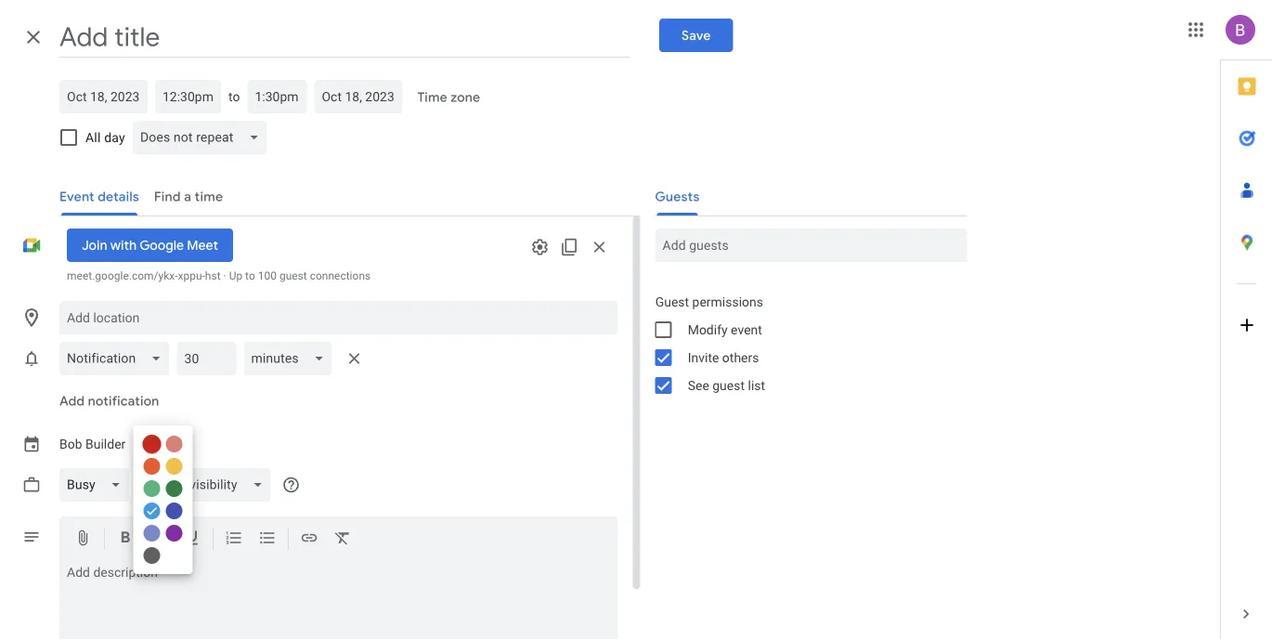 Task type: describe. For each thing, give the bounding box(es) containing it.
Title text field
[[59, 17, 630, 58]]

insert link image
[[300, 529, 319, 550]]

see
[[688, 378, 710, 393]]

modify event
[[688, 322, 763, 337]]

meet.google.com/ykx-xppu-hst · up to 100 guest connections
[[67, 269, 371, 282]]

Location text field
[[67, 301, 611, 334]]

basil, set event color menu item
[[166, 480, 182, 497]]

100
[[258, 269, 277, 282]]

event
[[731, 322, 763, 337]]

save
[[682, 27, 711, 43]]

End date text field
[[322, 85, 395, 108]]

flamingo, set event color menu item
[[166, 436, 182, 452]]

remove formatting image
[[334, 529, 352, 550]]

join with google meet
[[82, 237, 218, 253]]

with
[[110, 237, 137, 253]]

·
[[223, 269, 226, 282]]

peacock, set event color menu item
[[143, 503, 160, 519]]

grape, set event color menu item
[[166, 525, 182, 542]]

guest
[[656, 294, 689, 309]]

bob
[[59, 436, 82, 452]]

meet
[[187, 237, 218, 253]]

Minutes in advance for notification number field
[[184, 342, 229, 375]]

Start date text field
[[67, 85, 140, 108]]

save button
[[660, 19, 734, 52]]

zone
[[451, 89, 480, 105]]

meet.google.com/ykx-
[[67, 269, 178, 282]]

End time text field
[[255, 85, 300, 108]]

underline image
[[183, 529, 202, 550]]

modify
[[688, 322, 728, 337]]

builder
[[85, 436, 126, 452]]

invite
[[688, 350, 719, 365]]

see guest list
[[688, 378, 766, 393]]

group containing guest permissions
[[641, 288, 968, 399]]

Start time text field
[[163, 85, 214, 108]]

bob builder
[[59, 436, 126, 452]]



Task type: vqa. For each thing, say whether or not it's contained in the screenshot.
Time zone
yes



Task type: locate. For each thing, give the bounding box(es) containing it.
all day
[[85, 130, 125, 145]]

day
[[104, 130, 125, 145]]

to left end time text box
[[229, 89, 240, 104]]

add notification button
[[52, 379, 167, 424]]

group
[[641, 288, 968, 399]]

to
[[229, 89, 240, 104], [245, 269, 255, 282]]

guest
[[280, 269, 307, 282], [713, 378, 745, 393]]

banana, set event color menu item
[[166, 458, 182, 475]]

tangerine, set event color menu item
[[143, 458, 160, 475]]

time zone
[[418, 89, 480, 105]]

1 horizontal spatial guest
[[713, 378, 745, 393]]

1 vertical spatial guest
[[713, 378, 745, 393]]

0 vertical spatial to
[[229, 89, 240, 104]]

hst
[[205, 269, 221, 282]]

0 horizontal spatial guest
[[280, 269, 307, 282]]

to right up
[[245, 269, 255, 282]]

1 vertical spatial to
[[245, 269, 255, 282]]

italic image
[[150, 529, 168, 550]]

sage, set event color menu item
[[143, 480, 160, 497]]

notification
[[88, 393, 159, 409]]

30 minutes before element
[[59, 338, 369, 379]]

list
[[748, 378, 766, 393]]

bulleted list image
[[258, 529, 277, 550]]

others
[[723, 350, 759, 365]]

xppu-
[[178, 269, 205, 282]]

graphite, set event color menu item
[[143, 547, 160, 564]]

guest left list
[[713, 378, 745, 393]]

join
[[82, 237, 107, 253]]

time
[[418, 89, 448, 105]]

1 horizontal spatial to
[[245, 269, 255, 282]]

google
[[139, 237, 184, 253]]

tomato, set event color menu item
[[142, 435, 161, 453]]

add notification
[[59, 393, 159, 409]]

blueberry, set event color menu item
[[166, 503, 182, 519]]

all
[[85, 130, 101, 145]]

invite others
[[688, 350, 759, 365]]

0 vertical spatial guest
[[280, 269, 307, 282]]

tab list
[[1222, 60, 1273, 588]]

bold image
[[116, 529, 135, 550]]

numbered list image
[[225, 529, 243, 550]]

guest right '100'
[[280, 269, 307, 282]]

guest inside group
[[713, 378, 745, 393]]

time zone button
[[410, 81, 488, 114]]

Guests text field
[[663, 229, 960, 262]]

up
[[229, 269, 243, 282]]

Description text field
[[59, 565, 618, 640]]

0 horizontal spatial to
[[229, 89, 240, 104]]

add
[[59, 393, 85, 409]]

connections
[[310, 269, 371, 282]]

permissions
[[693, 294, 764, 309]]

None field
[[133, 121, 274, 154], [59, 342, 177, 375], [244, 342, 340, 375], [59, 468, 136, 502], [136, 468, 278, 502], [133, 121, 274, 154], [59, 342, 177, 375], [244, 342, 340, 375], [59, 468, 136, 502], [136, 468, 278, 502]]

join with google meet link
[[67, 229, 233, 262]]

guest permissions
[[656, 294, 764, 309]]

formatting options toolbar
[[59, 517, 618, 562]]

lavender, set event color menu item
[[143, 525, 160, 542]]



